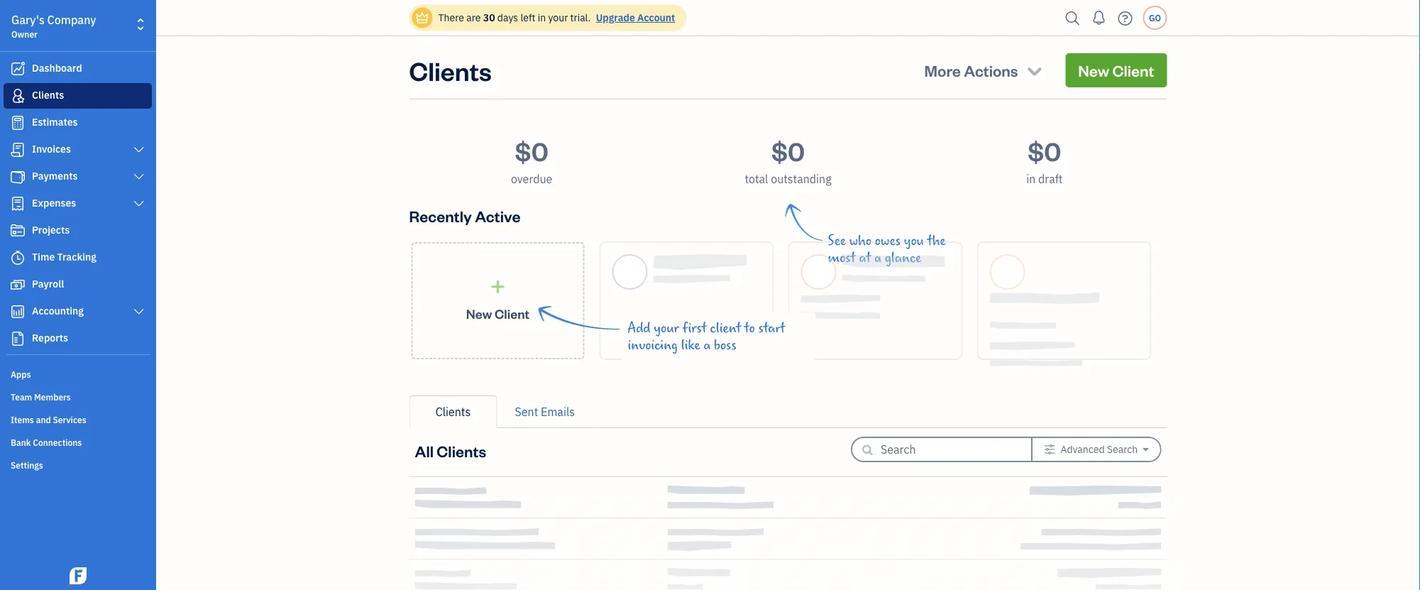 Task type: locate. For each thing, give the bounding box(es) containing it.
$0 total outstanding
[[745, 133, 832, 186]]

1 chevron large down image from the top
[[132, 171, 146, 182]]

in left draft
[[1027, 171, 1036, 186]]

chart image
[[9, 305, 26, 319]]

clients inside the main element
[[32, 88, 64, 102]]

sent emails link
[[497, 396, 593, 428]]

0 vertical spatial client
[[1113, 60, 1155, 80]]

0 horizontal spatial new client link
[[411, 242, 585, 359]]

$0
[[515, 133, 549, 167], [772, 133, 805, 167], [1028, 133, 1062, 167]]

new client down go to help icon
[[1079, 60, 1155, 80]]

settings link
[[4, 454, 152, 475]]

0 vertical spatial your
[[548, 11, 568, 24]]

1 vertical spatial clients link
[[409, 396, 497, 428]]

are
[[467, 11, 481, 24]]

1 vertical spatial client
[[495, 305, 530, 322]]

1 horizontal spatial new
[[1079, 60, 1110, 80]]

0 horizontal spatial new
[[466, 305, 492, 322]]

gary's company owner
[[11, 12, 96, 40]]

report image
[[9, 332, 26, 346]]

invoice image
[[9, 143, 26, 157]]

project image
[[9, 224, 26, 238]]

0 vertical spatial chevron large down image
[[132, 144, 146, 156]]

to
[[745, 320, 755, 336]]

chevron large down image up payments link
[[132, 144, 146, 156]]

30
[[483, 11, 495, 24]]

new client link
[[1066, 53, 1168, 87], [411, 242, 585, 359]]

sent
[[515, 404, 538, 419]]

projects link
[[4, 218, 152, 244]]

2 chevron large down image from the top
[[132, 306, 146, 317]]

chevron large down image up reports link
[[132, 306, 146, 317]]

0 horizontal spatial new client
[[466, 305, 530, 322]]

more actions button
[[912, 53, 1058, 87]]

chevron large down image inside accounting link
[[132, 306, 146, 317]]

client image
[[9, 89, 26, 103]]

$0 up draft
[[1028, 133, 1062, 167]]

accounting
[[32, 304, 84, 317]]

chevron large down image
[[132, 144, 146, 156], [132, 198, 146, 209]]

$0 inside '$0 in draft'
[[1028, 133, 1062, 167]]

chevron large down image inside expenses link
[[132, 198, 146, 209]]

invoices link
[[4, 137, 152, 163]]

like
[[681, 337, 701, 353]]

bank connections link
[[4, 431, 152, 452]]

go to help image
[[1114, 7, 1137, 29]]

0 vertical spatial a
[[875, 250, 882, 266]]

chevron large down image up the 'projects' link
[[132, 198, 146, 209]]

clients right 'all'
[[437, 441, 486, 461]]

tracking
[[57, 250, 97, 263]]

see who owes you the most at a glance
[[828, 233, 946, 266]]

1 horizontal spatial in
[[1027, 171, 1036, 186]]

$0 for $0 total outstanding
[[772, 133, 805, 167]]

clients up all clients
[[436, 404, 471, 419]]

0 vertical spatial clients link
[[4, 83, 152, 109]]

client down go to help icon
[[1113, 60, 1155, 80]]

$0 up outstanding
[[772, 133, 805, 167]]

client
[[1113, 60, 1155, 80], [495, 305, 530, 322]]

crown image
[[415, 10, 430, 25]]

0 vertical spatial new client link
[[1066, 53, 1168, 87]]

0 vertical spatial chevron large down image
[[132, 171, 146, 182]]

start
[[759, 320, 786, 336]]

$0 inside $0 overdue
[[515, 133, 549, 167]]

expenses link
[[4, 191, 152, 217]]

chevron large down image
[[132, 171, 146, 182], [132, 306, 146, 317]]

a right like
[[704, 337, 711, 353]]

in right left
[[538, 11, 546, 24]]

boss
[[714, 337, 737, 353]]

1 vertical spatial new
[[466, 305, 492, 322]]

timer image
[[9, 251, 26, 265]]

in
[[538, 11, 546, 24], [1027, 171, 1036, 186]]

clients link
[[4, 83, 152, 109], [409, 396, 497, 428]]

1 chevron large down image from the top
[[132, 144, 146, 156]]

1 horizontal spatial $0
[[772, 133, 805, 167]]

apps
[[11, 369, 31, 380]]

clients up estimates
[[32, 88, 64, 102]]

more
[[925, 60, 961, 80]]

trial.
[[571, 11, 591, 24]]

expense image
[[9, 197, 26, 211]]

new client down plus icon
[[466, 305, 530, 322]]

0 horizontal spatial clients link
[[4, 83, 152, 109]]

2 $0 from the left
[[772, 133, 805, 167]]

1 horizontal spatial your
[[654, 320, 680, 336]]

chevron large down image down invoices link
[[132, 171, 146, 182]]

0 vertical spatial new client
[[1079, 60, 1155, 80]]

and
[[36, 414, 51, 425]]

dashboard link
[[4, 56, 152, 82]]

projects
[[32, 223, 70, 236]]

clients
[[409, 53, 492, 87], [32, 88, 64, 102], [436, 404, 471, 419], [437, 441, 486, 461]]

$0 inside $0 total outstanding
[[772, 133, 805, 167]]

new client
[[1079, 60, 1155, 80], [466, 305, 530, 322]]

search image
[[1062, 7, 1085, 29]]

glance
[[885, 250, 922, 266]]

payroll link
[[4, 272, 152, 298]]

bank
[[11, 437, 31, 448]]

1 horizontal spatial a
[[875, 250, 882, 266]]

1 vertical spatial chevron large down image
[[132, 198, 146, 209]]

1 vertical spatial a
[[704, 337, 711, 353]]

notifications image
[[1088, 4, 1111, 32]]

emails
[[541, 404, 575, 419]]

2 chevron large down image from the top
[[132, 198, 146, 209]]

recently
[[409, 206, 472, 226]]

bank connections
[[11, 437, 82, 448]]

1 $0 from the left
[[515, 133, 549, 167]]

owner
[[11, 28, 38, 40]]

$0 up overdue
[[515, 133, 549, 167]]

new down plus icon
[[466, 305, 492, 322]]

1 vertical spatial your
[[654, 320, 680, 336]]

0 vertical spatial in
[[538, 11, 546, 24]]

new down notifications "image"
[[1079, 60, 1110, 80]]

left
[[521, 11, 536, 24]]

team
[[11, 391, 32, 403]]

a right "at" on the right top of the page
[[875, 250, 882, 266]]

1 vertical spatial in
[[1027, 171, 1036, 186]]

settings image
[[1045, 444, 1056, 455]]

advanced search button
[[1033, 438, 1161, 461]]

0 horizontal spatial a
[[704, 337, 711, 353]]

your up invoicing
[[654, 320, 680, 336]]

1 horizontal spatial clients link
[[409, 396, 497, 428]]

see
[[828, 233, 846, 249]]

your
[[548, 11, 568, 24], [654, 320, 680, 336]]

in inside '$0 in draft'
[[1027, 171, 1036, 186]]

3 $0 from the left
[[1028, 133, 1062, 167]]

client down plus icon
[[495, 305, 530, 322]]

freshbooks image
[[67, 567, 89, 584]]

go
[[1150, 12, 1162, 23]]

0 horizontal spatial $0
[[515, 133, 549, 167]]

your left trial.
[[548, 11, 568, 24]]

reports
[[32, 331, 68, 344]]

0 vertical spatial new
[[1079, 60, 1110, 80]]

chevron large down image for payments
[[132, 171, 146, 182]]

1 horizontal spatial new client
[[1079, 60, 1155, 80]]

clients link up all clients
[[409, 396, 497, 428]]

clients link down dashboard link
[[4, 83, 152, 109]]

advanced search
[[1061, 443, 1138, 456]]

2 horizontal spatial $0
[[1028, 133, 1062, 167]]

go button
[[1144, 6, 1168, 30]]

chevron large down image for invoices
[[132, 144, 146, 156]]

1 vertical spatial chevron large down image
[[132, 306, 146, 317]]

time tracking
[[32, 250, 97, 263]]

account
[[638, 11, 675, 24]]

a
[[875, 250, 882, 266], [704, 337, 711, 353]]

apps link
[[4, 363, 152, 384]]

add your first client to start invoicing like a boss
[[628, 320, 786, 353]]

first
[[683, 320, 707, 336]]



Task type: vqa. For each thing, say whether or not it's contained in the screenshot.
Emails
yes



Task type: describe. For each thing, give the bounding box(es) containing it.
1 horizontal spatial client
[[1113, 60, 1155, 80]]

dashboard image
[[9, 62, 26, 76]]

chevron large down image for accounting
[[132, 306, 146, 317]]

main element
[[0, 0, 192, 590]]

who
[[850, 233, 872, 249]]

sent emails
[[515, 404, 575, 419]]

chevron large down image for expenses
[[132, 198, 146, 209]]

team members
[[11, 391, 71, 403]]

you
[[904, 233, 925, 249]]

client
[[710, 320, 741, 336]]

team members link
[[4, 386, 152, 407]]

1 vertical spatial new client link
[[411, 242, 585, 359]]

services
[[53, 414, 86, 425]]

estimates
[[32, 115, 78, 129]]

dashboard
[[32, 61, 82, 75]]

upgrade
[[596, 11, 635, 24]]

the
[[928, 233, 946, 249]]

your inside add your first client to start invoicing like a boss
[[654, 320, 680, 336]]

1 vertical spatial new client
[[466, 305, 530, 322]]

connections
[[33, 437, 82, 448]]

all
[[415, 441, 434, 461]]

items and services link
[[4, 408, 152, 430]]

total
[[745, 171, 769, 186]]

settings
[[11, 459, 43, 471]]

payroll
[[32, 277, 64, 290]]

invoicing
[[628, 337, 678, 353]]

actions
[[964, 60, 1019, 80]]

most
[[828, 250, 856, 266]]

active
[[475, 206, 521, 226]]

time tracking link
[[4, 245, 152, 271]]

0 horizontal spatial client
[[495, 305, 530, 322]]

company
[[47, 12, 96, 27]]

$0 in draft
[[1027, 133, 1063, 186]]

upgrade account link
[[593, 11, 675, 24]]

money image
[[9, 278, 26, 292]]

accounting link
[[4, 299, 152, 325]]

advanced
[[1061, 443, 1105, 456]]

0 horizontal spatial your
[[548, 11, 568, 24]]

add
[[628, 320, 651, 336]]

estimate image
[[9, 116, 26, 130]]

0 horizontal spatial in
[[538, 11, 546, 24]]

caretdown image
[[1144, 444, 1149, 455]]

overdue
[[511, 171, 553, 186]]

items and services
[[11, 414, 86, 425]]

more actions
[[925, 60, 1019, 80]]

chevrondown image
[[1025, 60, 1045, 80]]

there
[[438, 11, 464, 24]]

payment image
[[9, 170, 26, 184]]

items
[[11, 414, 34, 425]]

payments
[[32, 169, 78, 182]]

$0 for $0 overdue
[[515, 133, 549, 167]]

draft
[[1039, 171, 1063, 186]]

days
[[498, 11, 518, 24]]

1 horizontal spatial new client link
[[1066, 53, 1168, 87]]

recently active
[[409, 206, 521, 226]]

Search text field
[[881, 438, 1009, 461]]

payments link
[[4, 164, 152, 190]]

gary's
[[11, 12, 45, 27]]

members
[[34, 391, 71, 403]]

there are 30 days left in your trial. upgrade account
[[438, 11, 675, 24]]

expenses
[[32, 196, 76, 209]]

reports link
[[4, 326, 152, 351]]

estimates link
[[4, 110, 152, 136]]

a inside add your first client to start invoicing like a boss
[[704, 337, 711, 353]]

clients down there
[[409, 53, 492, 87]]

a inside see who owes you the most at a glance
[[875, 250, 882, 266]]

all clients
[[415, 441, 486, 461]]

$0 overdue
[[511, 133, 553, 186]]

invoices
[[32, 142, 71, 156]]

plus image
[[490, 279, 506, 294]]

at
[[859, 250, 872, 266]]

search
[[1108, 443, 1138, 456]]

$0 for $0 in draft
[[1028, 133, 1062, 167]]

outstanding
[[771, 171, 832, 186]]

owes
[[875, 233, 901, 249]]

time
[[32, 250, 55, 263]]



